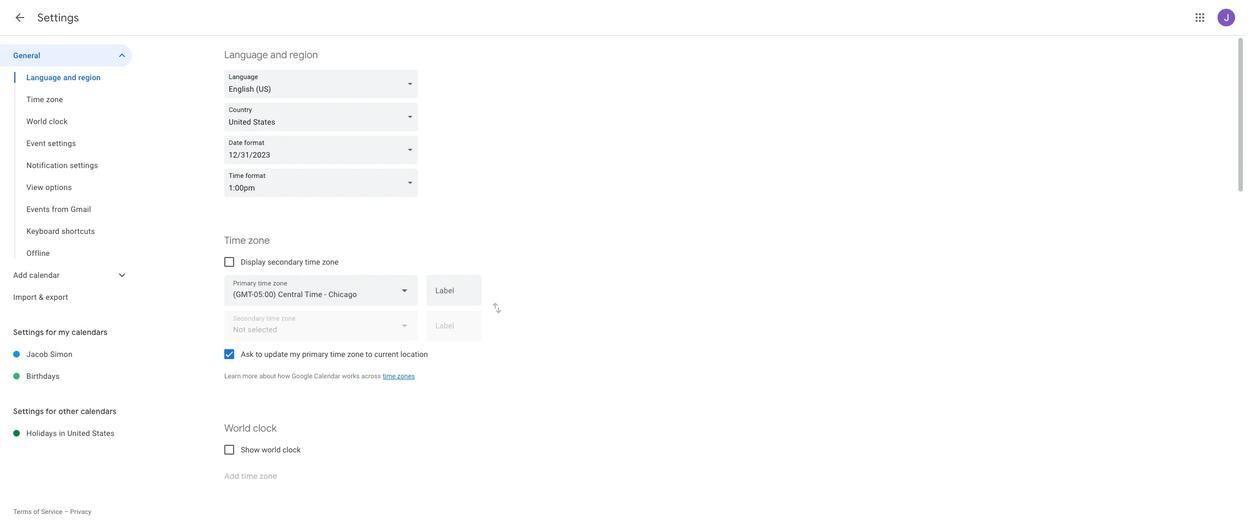 Task type: describe. For each thing, give the bounding box(es) containing it.
in
[[59, 429, 65, 438]]

1 horizontal spatial my
[[290, 350, 300, 359]]

zone up the display
[[248, 235, 270, 247]]

1 vertical spatial world clock
[[224, 423, 277, 436]]

of
[[33, 509, 39, 516]]

settings for settings for other calendars
[[13, 407, 44, 417]]

0 vertical spatial my
[[58, 328, 70, 338]]

1 vertical spatial time
[[224, 235, 246, 247]]

holidays in united states tree item
[[0, 423, 132, 445]]

offline
[[26, 249, 50, 258]]

holidays
[[26, 429, 57, 438]]

simon
[[50, 350, 73, 359]]

jacob simon
[[26, 350, 73, 359]]

calendars for settings for my calendars
[[72, 328, 108, 338]]

show world clock
[[241, 446, 301, 455]]

view
[[26, 183, 43, 192]]

0 horizontal spatial language and region
[[26, 73, 101, 82]]

zones
[[398, 373, 415, 381]]

options
[[45, 183, 72, 192]]

settings for settings
[[37, 11, 79, 25]]

0 vertical spatial time
[[305, 258, 320, 267]]

general tree item
[[0, 45, 132, 67]]

0 vertical spatial time zone
[[26, 95, 63, 104]]

go back image
[[13, 11, 26, 24]]

keyboard shortcuts
[[26, 227, 95, 236]]

Label for primary time zone. text field
[[436, 287, 473, 302]]

0 vertical spatial language and region
[[224, 49, 318, 62]]

shortcuts
[[61, 227, 95, 236]]

zone up works
[[347, 350, 364, 359]]

from
[[52, 205, 69, 214]]

for for my
[[46, 328, 57, 338]]

event settings
[[26, 139, 76, 148]]

show
[[241, 446, 260, 455]]

across
[[361, 373, 381, 381]]

view options
[[26, 183, 72, 192]]

ask
[[241, 350, 254, 359]]

location
[[401, 350, 428, 359]]

world
[[262, 446, 281, 455]]

ask to update my primary time zone to current location
[[241, 350, 428, 359]]

privacy
[[70, 509, 91, 516]]

zone inside group
[[46, 95, 63, 104]]

0 horizontal spatial language
[[26, 73, 61, 82]]

jacob simon tree item
[[0, 344, 132, 366]]

import
[[13, 293, 37, 302]]

0 horizontal spatial time
[[26, 95, 44, 104]]

settings heading
[[37, 11, 79, 25]]

terms of service – privacy
[[13, 509, 91, 516]]

states
[[92, 429, 115, 438]]

secondary
[[268, 258, 303, 267]]

current
[[374, 350, 399, 359]]

1 vertical spatial clock
[[253, 423, 277, 436]]

settings for other calendars
[[13, 407, 117, 417]]

gmail
[[71, 205, 91, 214]]

keyboard
[[26, 227, 59, 236]]

0 vertical spatial region
[[290, 49, 318, 62]]

1 vertical spatial world
[[224, 423, 251, 436]]

more
[[243, 373, 258, 381]]

general
[[13, 51, 40, 60]]

1 horizontal spatial language
[[224, 49, 268, 62]]



Task type: vqa. For each thing, say whether or not it's contained in the screenshot.
Bob Builder
no



Task type: locate. For each thing, give the bounding box(es) containing it.
1 horizontal spatial time
[[224, 235, 246, 247]]

for
[[46, 328, 57, 338], [46, 407, 57, 417]]

1 horizontal spatial time
[[330, 350, 345, 359]]

display
[[241, 258, 266, 267]]

world up show
[[224, 423, 251, 436]]

to right ask
[[256, 350, 262, 359]]

2 vertical spatial time
[[383, 373, 396, 381]]

clock right world
[[283, 446, 301, 455]]

0 vertical spatial world clock
[[26, 117, 68, 126]]

1 horizontal spatial time zone
[[224, 235, 270, 247]]

2 horizontal spatial time
[[383, 373, 396, 381]]

other
[[58, 407, 79, 417]]

time
[[26, 95, 44, 104], [224, 235, 246, 247]]

group
[[0, 67, 132, 265]]

settings up the jacob
[[13, 328, 44, 338]]

2 horizontal spatial clock
[[283, 446, 301, 455]]

1 horizontal spatial world
[[224, 423, 251, 436]]

clock
[[49, 117, 68, 126], [253, 423, 277, 436], [283, 446, 301, 455]]

add
[[13, 271, 27, 280]]

events
[[26, 205, 50, 214]]

0 vertical spatial settings
[[48, 139, 76, 148]]

0 vertical spatial and
[[270, 49, 287, 62]]

time right secondary at the left of the page
[[305, 258, 320, 267]]

update
[[264, 350, 288, 359]]

2 vertical spatial clock
[[283, 446, 301, 455]]

calendar
[[314, 373, 340, 381]]

primary
[[302, 350, 328, 359]]

1 horizontal spatial clock
[[253, 423, 277, 436]]

0 horizontal spatial region
[[78, 73, 101, 82]]

my
[[58, 328, 70, 338], [290, 350, 300, 359]]

1 horizontal spatial and
[[270, 49, 287, 62]]

time up event
[[26, 95, 44, 104]]

1 vertical spatial settings
[[70, 161, 98, 170]]

0 horizontal spatial time
[[305, 258, 320, 267]]

time zone
[[26, 95, 63, 104], [224, 235, 270, 247]]

1 for from the top
[[46, 328, 57, 338]]

import & export
[[13, 293, 68, 302]]

world clock up "event settings"
[[26, 117, 68, 126]]

2 for from the top
[[46, 407, 57, 417]]

time
[[305, 258, 320, 267], [330, 350, 345, 359], [383, 373, 396, 381]]

to left current
[[366, 350, 373, 359]]

0 horizontal spatial and
[[63, 73, 76, 82]]

zone
[[46, 95, 63, 104], [248, 235, 270, 247], [322, 258, 339, 267], [347, 350, 364, 359]]

birthdays
[[26, 372, 60, 381]]

zone right secondary at the left of the page
[[322, 258, 339, 267]]

world up event
[[26, 117, 47, 126]]

0 horizontal spatial world clock
[[26, 117, 68, 126]]

None field
[[224, 70, 422, 98], [224, 103, 422, 131], [224, 136, 422, 164], [224, 169, 422, 197], [224, 276, 418, 306], [224, 70, 422, 98], [224, 103, 422, 131], [224, 136, 422, 164], [224, 169, 422, 197], [224, 276, 418, 306]]

for left other
[[46, 407, 57, 417]]

birthdays link
[[26, 366, 132, 388]]

1 to from the left
[[256, 350, 262, 359]]

0 vertical spatial for
[[46, 328, 57, 338]]

2 to from the left
[[366, 350, 373, 359]]

0 vertical spatial time
[[26, 95, 44, 104]]

1 vertical spatial region
[[78, 73, 101, 82]]

0 horizontal spatial clock
[[49, 117, 68, 126]]

holidays in united states
[[26, 429, 115, 438]]

0 horizontal spatial my
[[58, 328, 70, 338]]

privacy link
[[70, 509, 91, 516]]

0 vertical spatial calendars
[[72, 328, 108, 338]]

0 vertical spatial settings
[[37, 11, 79, 25]]

notification settings
[[26, 161, 98, 170]]

to
[[256, 350, 262, 359], [366, 350, 373, 359]]

1 vertical spatial my
[[290, 350, 300, 359]]

settings up options
[[70, 161, 98, 170]]

calendars
[[72, 328, 108, 338], [81, 407, 117, 417]]

works
[[342, 373, 360, 381]]

clock up the show world clock
[[253, 423, 277, 436]]

my right update on the bottom left of page
[[290, 350, 300, 359]]

world clock
[[26, 117, 68, 126], [224, 423, 277, 436]]

1 horizontal spatial to
[[366, 350, 373, 359]]

1 vertical spatial calendars
[[81, 407, 117, 417]]

1 vertical spatial settings
[[13, 328, 44, 338]]

1 vertical spatial and
[[63, 73, 76, 82]]

–
[[64, 509, 68, 516]]

world clock up show
[[224, 423, 277, 436]]

settings for notification settings
[[70, 161, 98, 170]]

region
[[290, 49, 318, 62], [78, 73, 101, 82]]

1 vertical spatial language
[[26, 73, 61, 82]]

for for other
[[46, 407, 57, 417]]

event
[[26, 139, 46, 148]]

holidays in united states link
[[26, 423, 132, 445]]

google
[[292, 373, 313, 381]]

time right primary
[[330, 350, 345, 359]]

1 vertical spatial time zone
[[224, 235, 270, 247]]

terms of service link
[[13, 509, 63, 516]]

united
[[67, 429, 90, 438]]

and inside group
[[63, 73, 76, 82]]

settings up holidays
[[13, 407, 44, 417]]

1 horizontal spatial language and region
[[224, 49, 318, 62]]

world inside group
[[26, 117, 47, 126]]

language
[[224, 49, 268, 62], [26, 73, 61, 82]]

notification
[[26, 161, 68, 170]]

1 horizontal spatial world clock
[[224, 423, 277, 436]]

2 vertical spatial settings
[[13, 407, 44, 417]]

add calendar
[[13, 271, 60, 280]]

zone up "event settings"
[[46, 95, 63, 104]]

0 vertical spatial world
[[26, 117, 47, 126]]

learn
[[224, 373, 241, 381]]

0 horizontal spatial world
[[26, 117, 47, 126]]

calendar
[[29, 271, 60, 280]]

settings right go back 'image'
[[37, 11, 79, 25]]

group containing language and region
[[0, 67, 132, 265]]

calendars up states
[[81, 407, 117, 417]]

export
[[46, 293, 68, 302]]

and
[[270, 49, 287, 62], [63, 73, 76, 82]]

0 vertical spatial clock
[[49, 117, 68, 126]]

learn more about how google calendar works across time zones
[[224, 373, 415, 381]]

Label for secondary time zone. text field
[[436, 322, 473, 338]]

birthdays tree item
[[0, 366, 132, 388]]

for up jacob simon
[[46, 328, 57, 338]]

terms
[[13, 509, 32, 516]]

time zone up "event settings"
[[26, 95, 63, 104]]

1 horizontal spatial region
[[290, 49, 318, 62]]

about
[[259, 373, 276, 381]]

&
[[39, 293, 44, 302]]

1 vertical spatial for
[[46, 407, 57, 417]]

tree containing general
[[0, 45, 132, 309]]

settings for settings for my calendars
[[13, 328, 44, 338]]

language and region
[[224, 49, 318, 62], [26, 73, 101, 82]]

settings for my calendars tree
[[0, 344, 132, 388]]

calendars up jacob simon tree item
[[72, 328, 108, 338]]

time zone up the display
[[224, 235, 270, 247]]

0 vertical spatial language
[[224, 49, 268, 62]]

settings for my calendars
[[13, 328, 108, 338]]

tree
[[0, 45, 132, 309]]

world
[[26, 117, 47, 126], [224, 423, 251, 436]]

settings for event settings
[[48, 139, 76, 148]]

events from gmail
[[26, 205, 91, 214]]

time zones link
[[383, 373, 415, 381]]

settings
[[48, 139, 76, 148], [70, 161, 98, 170]]

time left zones
[[383, 373, 396, 381]]

settings
[[37, 11, 79, 25], [13, 328, 44, 338], [13, 407, 44, 417]]

jacob
[[26, 350, 48, 359]]

my up jacob simon tree item
[[58, 328, 70, 338]]

1 vertical spatial language and region
[[26, 73, 101, 82]]

how
[[278, 373, 290, 381]]

1 vertical spatial time
[[330, 350, 345, 359]]

service
[[41, 509, 63, 516]]

clock up "event settings"
[[49, 117, 68, 126]]

time up the display
[[224, 235, 246, 247]]

0 horizontal spatial time zone
[[26, 95, 63, 104]]

0 horizontal spatial to
[[256, 350, 262, 359]]

display secondary time zone
[[241, 258, 339, 267]]

settings up notification settings
[[48, 139, 76, 148]]

calendars for settings for other calendars
[[81, 407, 117, 417]]



